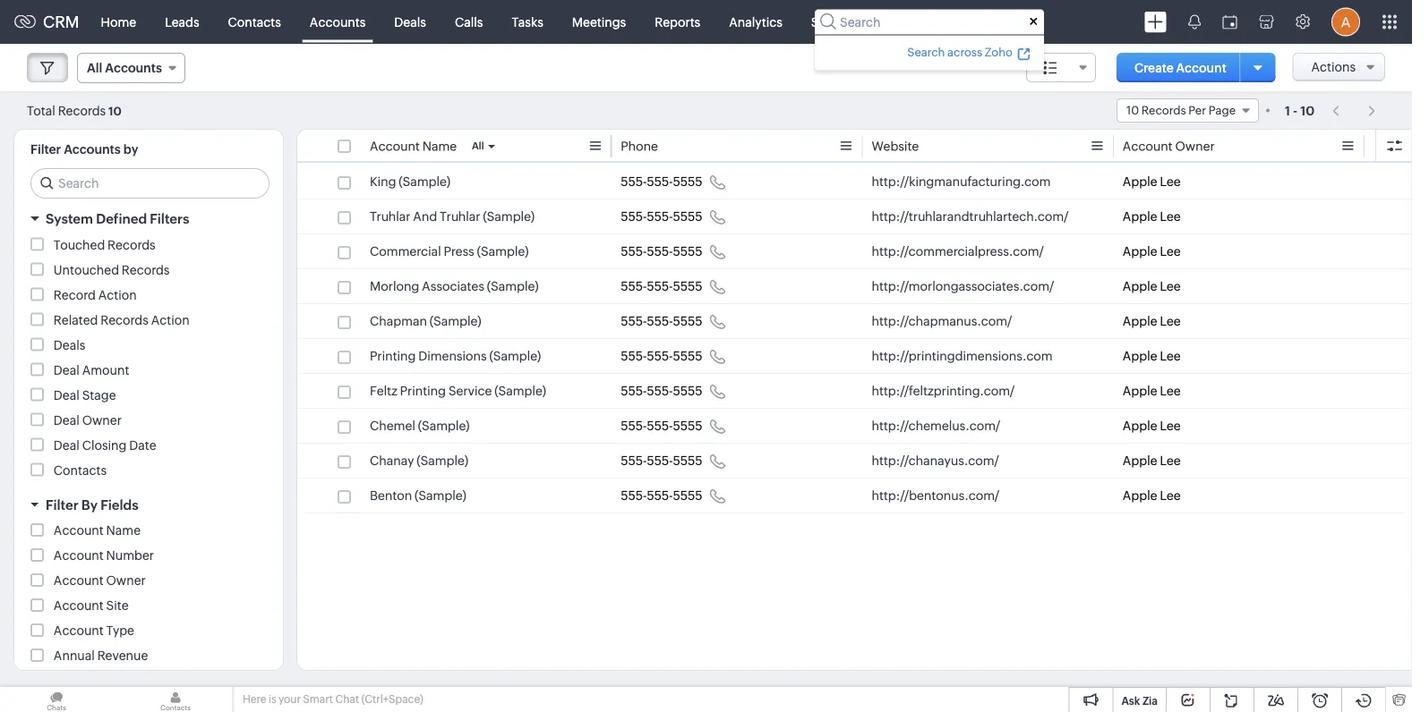Task type: vqa. For each thing, say whether or not it's contained in the screenshot.
SEARCH ALL REPORTS text field
no



Task type: locate. For each thing, give the bounding box(es) containing it.
filter
[[30, 142, 61, 157], [46, 498, 78, 513]]

name up number
[[106, 524, 141, 538]]

1 vertical spatial accounts
[[105, 61, 162, 75]]

printing down chapman
[[370, 349, 416, 364]]

account up account site
[[54, 574, 104, 588]]

owner
[[1176, 139, 1215, 154], [82, 413, 122, 428], [106, 574, 146, 588]]

555-555-5555 for truhlar and truhlar (sample)
[[621, 210, 703, 224]]

0 vertical spatial filter
[[30, 142, 61, 157]]

3 555-555-5555 from the top
[[621, 245, 703, 259]]

services link
[[797, 0, 875, 43]]

deals down related
[[54, 338, 85, 352]]

owner down number
[[106, 574, 146, 588]]

1 horizontal spatial deals
[[394, 15, 426, 29]]

projects link
[[875, 0, 951, 43]]

filter down the total
[[30, 142, 61, 157]]

row group containing king (sample)
[[297, 165, 1412, 514]]

5 lee from the top
[[1160, 314, 1181, 329]]

lee
[[1160, 175, 1181, 189], [1160, 210, 1181, 224], [1160, 245, 1181, 259], [1160, 279, 1181, 294], [1160, 314, 1181, 329], [1160, 349, 1181, 364], [1160, 384, 1181, 399], [1160, 419, 1181, 434], [1160, 454, 1181, 468], [1160, 489, 1181, 503]]

7 5555 from the top
[[673, 384, 703, 399]]

records down defined
[[108, 238, 156, 252]]

http://chemelus.com/
[[872, 419, 1001, 434]]

(sample) up the printing dimensions (sample) 'link'
[[430, 314, 481, 329]]

2 vertical spatial accounts
[[64, 142, 121, 157]]

name up king (sample) link
[[422, 139, 457, 154]]

9 lee from the top
[[1160, 454, 1181, 468]]

deal
[[54, 363, 80, 378], [54, 388, 80, 403], [54, 413, 80, 428], [54, 438, 80, 453]]

10 inside total records 10
[[108, 104, 122, 118]]

deals left calls
[[394, 15, 426, 29]]

name for account number
[[106, 524, 141, 538]]

printing up chemel (sample)
[[400, 384, 446, 399]]

2 apple from the top
[[1123, 210, 1158, 224]]

0 horizontal spatial truhlar
[[370, 210, 411, 224]]

9 5555 from the top
[[673, 454, 703, 468]]

6 5555 from the top
[[673, 349, 703, 364]]

morlong associates (sample) link
[[370, 278, 539, 296]]

signals element
[[1178, 0, 1212, 44]]

apple lee for http://kingmanufacturing.com
[[1123, 175, 1181, 189]]

lee for http://chapmanus.com/
[[1160, 314, 1181, 329]]

(sample) right press
[[477, 245, 529, 259]]

apple for http://chanayus.com/
[[1123, 454, 1158, 468]]

10 inside field
[[1127, 104, 1139, 117]]

search
[[908, 45, 945, 59]]

555-555-5555 for feltz printing service (sample)
[[621, 384, 703, 399]]

0 horizontal spatial 10
[[108, 104, 122, 118]]

account owner
[[1123, 139, 1215, 154], [54, 574, 146, 588]]

account owner down 10 records per page
[[1123, 139, 1215, 154]]

deal down 'deal stage'
[[54, 413, 80, 428]]

5 apple from the top
[[1123, 314, 1158, 329]]

5555 for http://chapmanus.com/
[[673, 314, 703, 329]]

1 vertical spatial deals
[[54, 338, 85, 352]]

account down 10 records per page
[[1123, 139, 1173, 154]]

10 555-555-5555 from the top
[[621, 489, 703, 503]]

10 down create
[[1127, 104, 1139, 117]]

total
[[27, 103, 55, 118]]

dimensions
[[418, 349, 487, 364]]

10 apple from the top
[[1123, 489, 1158, 503]]

http://bentonus.com/ link
[[872, 487, 1000, 505]]

records for 10
[[1142, 104, 1186, 117]]

3 apple lee from the top
[[1123, 245, 1181, 259]]

8 lee from the top
[[1160, 419, 1181, 434]]

commercial
[[370, 245, 441, 259]]

1 horizontal spatial 10
[[1127, 104, 1139, 117]]

account site
[[54, 599, 129, 614]]

10 5555 from the top
[[673, 489, 703, 503]]

1 vertical spatial name
[[106, 524, 141, 538]]

feltz
[[370, 384, 397, 399]]

2 deal from the top
[[54, 388, 80, 403]]

and
[[413, 210, 437, 224]]

deal down deal owner
[[54, 438, 80, 453]]

analytics
[[729, 15, 783, 29]]

7 lee from the top
[[1160, 384, 1181, 399]]

2 horizontal spatial 10
[[1301, 103, 1315, 118]]

0 vertical spatial contacts
[[228, 15, 281, 29]]

filter by fields
[[46, 498, 138, 513]]

deal left stage
[[54, 388, 80, 403]]

0 horizontal spatial contacts
[[54, 464, 107, 478]]

deal for deal closing date
[[54, 438, 80, 453]]

http://morlongassociates.com/ link
[[872, 278, 1054, 296]]

contacts inside contacts link
[[228, 15, 281, 29]]

0 vertical spatial printing
[[370, 349, 416, 364]]

0 vertical spatial name
[[422, 139, 457, 154]]

(sample) down feltz printing service (sample)
[[418, 419, 470, 434]]

morlong associates (sample)
[[370, 279, 539, 294]]

3 apple from the top
[[1123, 245, 1158, 259]]

5555 for http://morlongassociates.com/
[[673, 279, 703, 294]]

all up truhlar and truhlar (sample)
[[472, 141, 484, 152]]

5 apple lee from the top
[[1123, 314, 1181, 329]]

9 apple from the top
[[1123, 454, 1158, 468]]

555-555-5555 for king (sample)
[[621, 175, 703, 189]]

apple lee for http://feltzprinting.com/
[[1123, 384, 1181, 399]]

9 555-555-5555 from the top
[[621, 454, 703, 468]]

1 horizontal spatial all
[[472, 141, 484, 152]]

meetings
[[572, 15, 626, 29]]

apple lee for http://chemelus.com/
[[1123, 419, 1181, 434]]

7 apple lee from the top
[[1123, 384, 1181, 399]]

0 vertical spatial action
[[98, 288, 137, 302]]

http://commercialpress.com/
[[872, 245, 1044, 259]]

8 apple lee from the top
[[1123, 419, 1181, 434]]

accounts inside field
[[105, 61, 162, 75]]

10 right -
[[1301, 103, 1315, 118]]

lee for http://truhlarandtruhlartech.com/
[[1160, 210, 1181, 224]]

7 apple from the top
[[1123, 384, 1158, 399]]

lee for http://commercialpress.com/
[[1160, 245, 1181, 259]]

accounts link
[[295, 0, 380, 43]]

lee for http://feltzprinting.com/
[[1160, 384, 1181, 399]]

1 vertical spatial account name
[[54, 524, 141, 538]]

6 555-555-5555 from the top
[[621, 349, 703, 364]]

1 vertical spatial owner
[[82, 413, 122, 428]]

0 vertical spatial all
[[87, 61, 102, 75]]

1 vertical spatial action
[[151, 313, 190, 327]]

account name up king (sample) link
[[370, 139, 457, 154]]

accounts down home
[[105, 61, 162, 75]]

2 5555 from the top
[[673, 210, 703, 224]]

5555 for http://chanayus.com/
[[673, 454, 703, 468]]

name for all
[[422, 139, 457, 154]]

2 555-555-5555 from the top
[[621, 210, 703, 224]]

10 down all accounts
[[108, 104, 122, 118]]

555-555-5555 for benton (sample)
[[621, 489, 703, 503]]

contacts right 'leads'
[[228, 15, 281, 29]]

amount
[[82, 363, 129, 378]]

(sample) inside 'link'
[[489, 349, 541, 364]]

1
[[1285, 103, 1291, 118]]

5 5555 from the top
[[673, 314, 703, 329]]

apple lee for http://morlongassociates.com/
[[1123, 279, 1181, 294]]

owner up closing
[[82, 413, 122, 428]]

4 deal from the top
[[54, 438, 80, 453]]

deal for deal amount
[[54, 363, 80, 378]]

0 horizontal spatial action
[[98, 288, 137, 302]]

services
[[811, 15, 861, 29]]

defined
[[96, 211, 147, 227]]

http://printingdimensions.com link
[[872, 348, 1053, 365]]

apple lee
[[1123, 175, 1181, 189], [1123, 210, 1181, 224], [1123, 245, 1181, 259], [1123, 279, 1181, 294], [1123, 314, 1181, 329], [1123, 349, 1181, 364], [1123, 384, 1181, 399], [1123, 419, 1181, 434], [1123, 454, 1181, 468], [1123, 489, 1181, 503]]

records
[[58, 103, 106, 118], [1142, 104, 1186, 117], [108, 238, 156, 252], [122, 263, 170, 277], [101, 313, 149, 327]]

closing
[[82, 438, 127, 453]]

8 555-555-5555 from the top
[[621, 419, 703, 434]]

owner down per
[[1176, 139, 1215, 154]]

lee for http://morlongassociates.com/
[[1160, 279, 1181, 294]]

3 deal from the top
[[54, 413, 80, 428]]

1 horizontal spatial name
[[422, 139, 457, 154]]

all inside field
[[87, 61, 102, 75]]

2 apple lee from the top
[[1123, 210, 1181, 224]]

0 vertical spatial owner
[[1176, 139, 1215, 154]]

10 for total records 10
[[108, 104, 122, 118]]

records for total
[[58, 103, 106, 118]]

by
[[81, 498, 98, 513]]

8 5555 from the top
[[673, 419, 703, 434]]

row group
[[297, 165, 1412, 514]]

profile image
[[1332, 8, 1361, 36]]

http://commercialpress.com/ link
[[872, 243, 1044, 261]]

(sample)
[[399, 175, 451, 189], [483, 210, 535, 224], [477, 245, 529, 259], [487, 279, 539, 294], [430, 314, 481, 329], [489, 349, 541, 364], [495, 384, 546, 399], [418, 419, 470, 434], [417, 454, 468, 468], [415, 489, 466, 503]]

5555 for http://chemelus.com/
[[673, 419, 703, 434]]

0 horizontal spatial all
[[87, 61, 102, 75]]

5555 for http://kingmanufacturing.com
[[673, 175, 703, 189]]

None field
[[1026, 53, 1096, 82]]

accounts left deals "link"
[[310, 15, 366, 29]]

filter for filter accounts by
[[30, 142, 61, 157]]

size image
[[1044, 60, 1058, 76]]

is
[[269, 694, 276, 706]]

8 apple from the top
[[1123, 419, 1158, 434]]

truhlar up press
[[440, 210, 481, 224]]

0 horizontal spatial deals
[[54, 338, 85, 352]]

create menu element
[[1134, 0, 1178, 43]]

deals
[[394, 15, 426, 29], [54, 338, 85, 352]]

leads
[[165, 15, 199, 29]]

records for untouched
[[122, 263, 170, 277]]

10 apple lee from the top
[[1123, 489, 1181, 503]]

0 vertical spatial account name
[[370, 139, 457, 154]]

tasks link
[[497, 0, 558, 43]]

apple lee for http://chapmanus.com/
[[1123, 314, 1181, 329]]

4 apple lee from the top
[[1123, 279, 1181, 294]]

accounts left 'by'
[[64, 142, 121, 157]]

(sample) up commercial press (sample) link at the left top
[[483, 210, 535, 224]]

signals image
[[1189, 14, 1201, 30]]

zoho
[[985, 45, 1013, 59]]

filter by fields button
[[14, 489, 283, 521]]

(sample) up service
[[489, 349, 541, 364]]

account name for all
[[370, 139, 457, 154]]

1 horizontal spatial account name
[[370, 139, 457, 154]]

filter left "by"
[[46, 498, 78, 513]]

4 apple from the top
[[1123, 279, 1158, 294]]

type
[[106, 624, 134, 639]]

1 vertical spatial all
[[472, 141, 484, 152]]

truhlar left and
[[370, 210, 411, 224]]

accounts for filter accounts by
[[64, 142, 121, 157]]

5 555-555-5555 from the top
[[621, 314, 703, 329]]

chapman (sample)
[[370, 314, 481, 329]]

lee for http://bentonus.com/
[[1160, 489, 1181, 503]]

deal up 'deal stage'
[[54, 363, 80, 378]]

records inside field
[[1142, 104, 1186, 117]]

account up king on the top of page
[[370, 139, 420, 154]]

contacts down closing
[[54, 464, 107, 478]]

reports
[[655, 15, 701, 29]]

10
[[1301, 103, 1315, 118], [1127, 104, 1139, 117], [108, 104, 122, 118]]

9 apple lee from the top
[[1123, 454, 1181, 468]]

http://truhlarandtruhlartech.com/ link
[[872, 208, 1069, 226]]

3 5555 from the top
[[673, 245, 703, 259]]

fields
[[101, 498, 138, 513]]

apple lee for http://chanayus.com/
[[1123, 454, 1181, 468]]

3 lee from the top
[[1160, 245, 1181, 259]]

1 apple lee from the top
[[1123, 175, 1181, 189]]

related records action
[[54, 313, 190, 327]]

0 vertical spatial account owner
[[1123, 139, 1215, 154]]

(sample) down chemel (sample) link
[[417, 454, 468, 468]]

navigation
[[1324, 98, 1386, 124]]

1 5555 from the top
[[673, 175, 703, 189]]

across
[[948, 45, 983, 59]]

truhlar
[[370, 210, 411, 224], [440, 210, 481, 224]]

chats image
[[0, 688, 113, 713]]

6 lee from the top
[[1160, 349, 1181, 364]]

deals link
[[380, 0, 441, 43]]

filter inside dropdown button
[[46, 498, 78, 513]]

1 - 10
[[1285, 103, 1315, 118]]

1 vertical spatial filter
[[46, 498, 78, 513]]

apple lee for http://bentonus.com/
[[1123, 489, 1181, 503]]

4 lee from the top
[[1160, 279, 1181, 294]]

Search text field
[[31, 169, 269, 198]]

account name up account number
[[54, 524, 141, 538]]

2 lee from the top
[[1160, 210, 1181, 224]]

contacts
[[228, 15, 281, 29], [54, 464, 107, 478]]

all up total records 10
[[87, 61, 102, 75]]

records down record action at the left top of the page
[[101, 313, 149, 327]]

account name
[[370, 139, 457, 154], [54, 524, 141, 538]]

filter accounts by
[[30, 142, 138, 157]]

10 lee from the top
[[1160, 489, 1181, 503]]

action up related records action
[[98, 288, 137, 302]]

0 horizontal spatial account owner
[[54, 574, 146, 588]]

account up account type
[[54, 599, 104, 614]]

account up per
[[1176, 60, 1227, 75]]

apple for http://feltzprinting.com/
[[1123, 384, 1158, 399]]

555-
[[621, 175, 647, 189], [647, 175, 673, 189], [621, 210, 647, 224], [647, 210, 673, 224], [621, 245, 647, 259], [647, 245, 673, 259], [621, 279, 647, 294], [647, 279, 673, 294], [621, 314, 647, 329], [647, 314, 673, 329], [621, 349, 647, 364], [647, 349, 673, 364], [621, 384, 647, 399], [647, 384, 673, 399], [621, 419, 647, 434], [647, 419, 673, 434], [621, 454, 647, 468], [647, 454, 673, 468], [621, 489, 647, 503], [647, 489, 673, 503]]

0 horizontal spatial name
[[106, 524, 141, 538]]

555-555-5555 for chemel (sample)
[[621, 419, 703, 434]]

1 apple from the top
[[1123, 175, 1158, 189]]

1 555-555-5555 from the top
[[621, 175, 703, 189]]

0 horizontal spatial account name
[[54, 524, 141, 538]]

4 555-555-5555 from the top
[[621, 279, 703, 294]]

projects
[[889, 15, 936, 29]]

1 vertical spatial contacts
[[54, 464, 107, 478]]

1 horizontal spatial account owner
[[1123, 139, 1215, 154]]

555-555-5555
[[621, 175, 703, 189], [621, 210, 703, 224], [621, 245, 703, 259], [621, 279, 703, 294], [621, 314, 703, 329], [621, 349, 703, 364], [621, 384, 703, 399], [621, 419, 703, 434], [621, 454, 703, 468], [621, 489, 703, 503]]

annual revenue
[[54, 649, 148, 664]]

account owner down account number
[[54, 574, 146, 588]]

action down untouched records
[[151, 313, 190, 327]]

4 5555 from the top
[[673, 279, 703, 294]]

6 apple lee from the top
[[1123, 349, 1181, 364]]

home link
[[87, 0, 151, 43]]

1 deal from the top
[[54, 363, 80, 378]]

http://chapmanus.com/
[[872, 314, 1012, 329]]

records down touched records
[[122, 263, 170, 277]]

0 vertical spatial deals
[[394, 15, 426, 29]]

1 vertical spatial printing
[[400, 384, 446, 399]]

stage
[[82, 388, 116, 403]]

1 lee from the top
[[1160, 175, 1181, 189]]

1 horizontal spatial truhlar
[[440, 210, 481, 224]]

1 horizontal spatial contacts
[[228, 15, 281, 29]]

lee for http://printingdimensions.com
[[1160, 349, 1181, 364]]

related
[[54, 313, 98, 327]]

2 vertical spatial owner
[[106, 574, 146, 588]]

555-555-5555 for chapman (sample)
[[621, 314, 703, 329]]

all
[[87, 61, 102, 75], [472, 141, 484, 152]]

555-555-5555 for commercial press (sample)
[[621, 245, 703, 259]]

number
[[106, 549, 154, 563]]

555-555-5555 for printing dimensions (sample)
[[621, 349, 703, 364]]

1 truhlar from the left
[[370, 210, 411, 224]]

calendar image
[[1223, 15, 1238, 29]]

search across zoho
[[908, 45, 1013, 59]]

7 555-555-5555 from the top
[[621, 384, 703, 399]]

6 apple from the top
[[1123, 349, 1158, 364]]

records up filter accounts by
[[58, 103, 106, 118]]

records left per
[[1142, 104, 1186, 117]]



Task type: describe. For each thing, give the bounding box(es) containing it.
benton (sample)
[[370, 489, 466, 503]]

apple for http://bentonus.com/
[[1123, 489, 1158, 503]]

printing inside 'link'
[[370, 349, 416, 364]]

apple lee for http://truhlarandtruhlartech.com/
[[1123, 210, 1181, 224]]

2 truhlar from the left
[[440, 210, 481, 224]]

per
[[1189, 104, 1207, 117]]

filters
[[150, 211, 189, 227]]

1 vertical spatial account owner
[[54, 574, 146, 588]]

all for all
[[472, 141, 484, 152]]

account inside create account button
[[1176, 60, 1227, 75]]

apple lee for http://commercialpress.com/
[[1123, 245, 1181, 259]]

profile element
[[1321, 0, 1371, 43]]

http://kingmanufacturing.com link
[[872, 173, 1051, 191]]

all for all accounts
[[87, 61, 102, 75]]

apple for http://kingmanufacturing.com
[[1123, 175, 1158, 189]]

here is your smart chat (ctrl+space)
[[243, 694, 423, 706]]

leads link
[[151, 0, 214, 43]]

All Accounts field
[[77, 53, 185, 83]]

create
[[1135, 60, 1174, 75]]

http://feltzprinting.com/ link
[[872, 382, 1015, 400]]

555-555-5555 for morlong associates (sample)
[[621, 279, 703, 294]]

benton
[[370, 489, 412, 503]]

analytics link
[[715, 0, 797, 43]]

search across zoho link
[[905, 43, 1034, 61]]

(sample) up and
[[399, 175, 451, 189]]

commercial press (sample) link
[[370, 243, 529, 261]]

press
[[444, 245, 475, 259]]

chanay (sample) link
[[370, 452, 468, 470]]

records for touched
[[108, 238, 156, 252]]

deal stage
[[54, 388, 116, 403]]

commercial press (sample)
[[370, 245, 529, 259]]

apple for http://commercialpress.com/
[[1123, 245, 1158, 259]]

account name for account number
[[54, 524, 141, 538]]

website
[[872, 139, 919, 154]]

account left number
[[54, 549, 104, 563]]

-
[[1293, 103, 1298, 118]]

service
[[449, 384, 492, 399]]

5555 for http://truhlarandtruhlartech.com/
[[673, 210, 703, 224]]

create account button
[[1117, 53, 1245, 82]]

touched
[[54, 238, 105, 252]]

http://chemelus.com/ link
[[872, 417, 1001, 435]]

meetings link
[[558, 0, 641, 43]]

lee for http://chemelus.com/
[[1160, 419, 1181, 434]]

calls link
[[441, 0, 497, 43]]

calls
[[455, 15, 483, 29]]

record
[[54, 288, 96, 302]]

1 horizontal spatial action
[[151, 313, 190, 327]]

5555 for http://printingdimensions.com
[[673, 349, 703, 364]]

deal for deal owner
[[54, 413, 80, 428]]

apple for http://chemelus.com/
[[1123, 419, 1158, 434]]

morlong
[[370, 279, 419, 294]]

(sample) down chanay (sample)
[[415, 489, 466, 503]]

system defined filters
[[46, 211, 189, 227]]

reports link
[[641, 0, 715, 43]]

accounts for all accounts
[[105, 61, 162, 75]]

ask
[[1122, 695, 1140, 708]]

5555 for http://feltzprinting.com/
[[673, 384, 703, 399]]

5555 for http://commercialpress.com/
[[673, 245, 703, 259]]

tasks
[[512, 15, 544, 29]]

untouched
[[54, 263, 119, 277]]

benton (sample) link
[[370, 487, 466, 505]]

chat
[[335, 694, 359, 706]]

apple for http://truhlarandtruhlartech.com/
[[1123, 210, 1158, 224]]

actions
[[1312, 60, 1356, 74]]

site
[[106, 599, 129, 614]]

555-555-5555 for chanay (sample)
[[621, 454, 703, 468]]

untouched records
[[54, 263, 170, 277]]

deal amount
[[54, 363, 129, 378]]

account up annual
[[54, 624, 104, 639]]

http://feltzprinting.com/
[[872, 384, 1015, 399]]

http://chapmanus.com/ link
[[872, 313, 1012, 331]]

deal closing date
[[54, 438, 156, 453]]

feltz printing service (sample)
[[370, 384, 546, 399]]

chanay (sample)
[[370, 454, 468, 468]]

(ctrl+space)
[[361, 694, 423, 706]]

http://morlongassociates.com/
[[872, 279, 1054, 294]]

(sample) right service
[[495, 384, 546, 399]]

records for related
[[101, 313, 149, 327]]

http://printingdimensions.com
[[872, 349, 1053, 364]]

apple for http://printingdimensions.com
[[1123, 349, 1158, 364]]

create menu image
[[1145, 11, 1167, 33]]

5555 for http://bentonus.com/
[[673, 489, 703, 503]]

deal for deal stage
[[54, 388, 80, 403]]

date
[[129, 438, 156, 453]]

chapman (sample) link
[[370, 313, 481, 331]]

lee for http://kingmanufacturing.com
[[1160, 175, 1181, 189]]

system
[[46, 211, 93, 227]]

Other Modules field
[[951, 8, 989, 36]]

10 Records Per Page field
[[1117, 99, 1259, 123]]

account number
[[54, 549, 154, 563]]

king (sample) link
[[370, 173, 451, 191]]

apple lee for http://printingdimensions.com
[[1123, 349, 1181, 364]]

system defined filters button
[[14, 203, 283, 235]]

10 for 1 - 10
[[1301, 103, 1315, 118]]

account down "by"
[[54, 524, 104, 538]]

filter for filter by fields
[[46, 498, 78, 513]]

deals inside "link"
[[394, 15, 426, 29]]

king
[[370, 175, 396, 189]]

printing dimensions (sample) link
[[370, 348, 541, 365]]

by
[[123, 142, 138, 157]]

contacts image
[[119, 688, 232, 713]]

associates
[[422, 279, 485, 294]]

0 vertical spatial accounts
[[310, 15, 366, 29]]

annual
[[54, 649, 95, 664]]

chemel
[[370, 419, 415, 434]]

http://bentonus.com/
[[872, 489, 1000, 503]]

Search field
[[815, 9, 1044, 34]]

(sample) right the associates
[[487, 279, 539, 294]]

here
[[243, 694, 266, 706]]

ask zia
[[1122, 695, 1158, 708]]

http://chanayus.com/ link
[[872, 452, 999, 470]]

deal owner
[[54, 413, 122, 428]]

apple for http://morlongassociates.com/
[[1123, 279, 1158, 294]]

http://truhlarandtruhlartech.com/
[[872, 210, 1069, 224]]

total records 10
[[27, 103, 122, 118]]

record action
[[54, 288, 137, 302]]

truhlar and truhlar (sample) link
[[370, 208, 535, 226]]

apple for http://chapmanus.com/
[[1123, 314, 1158, 329]]

printing dimensions (sample)
[[370, 349, 541, 364]]

zia
[[1143, 695, 1158, 708]]

lee for http://chanayus.com/
[[1160, 454, 1181, 468]]

smart
[[303, 694, 333, 706]]

chapman
[[370, 314, 427, 329]]

king (sample)
[[370, 175, 451, 189]]



